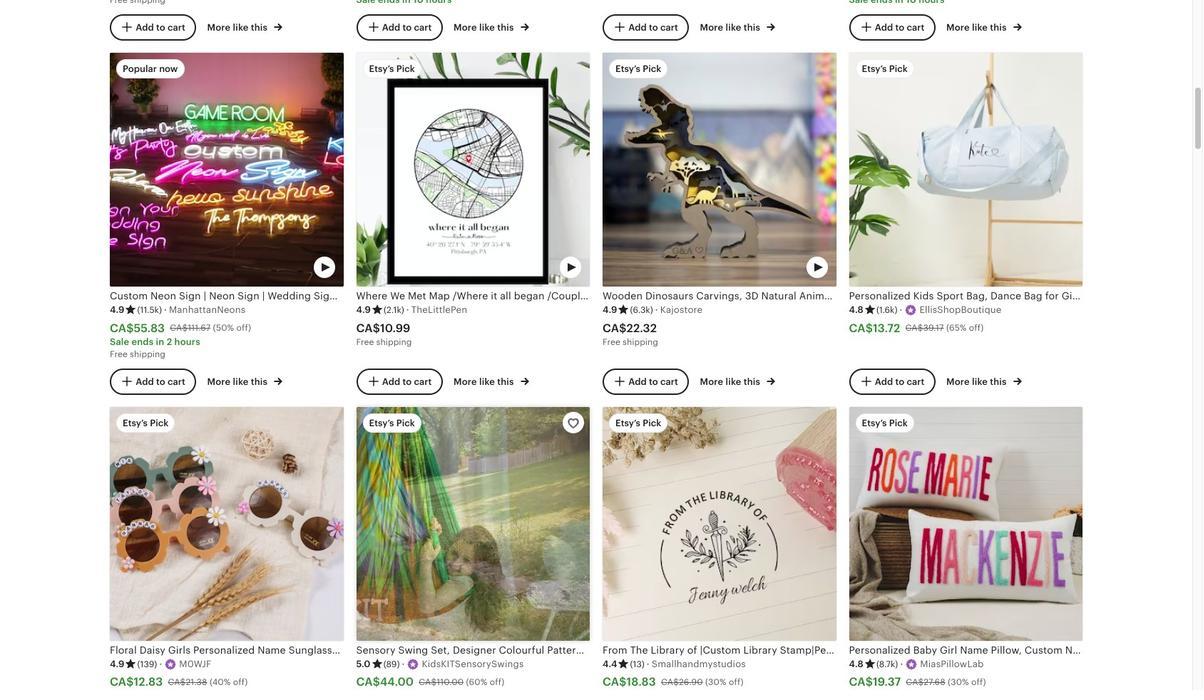 Task type: locate. For each thing, give the bounding box(es) containing it.
(6.3k)
[[630, 306, 653, 316]]

1 horizontal spatial (30%
[[948, 678, 969, 688]]

4.8 left (8.7k)
[[849, 659, 864, 670]]

add to cart
[[136, 22, 185, 32], [382, 22, 432, 32], [629, 22, 678, 32], [875, 22, 925, 32], [136, 376, 185, 387], [382, 376, 432, 387], [629, 376, 678, 387], [875, 376, 925, 387]]

free inside 'ca$ 22.32 free shipping'
[[603, 338, 621, 348]]

free inside ca$ 10.99 free shipping
[[356, 338, 374, 348]]

ca$ down m0wjf
[[168, 678, 186, 688]]

4.4 star rating with 13 reviews image
[[603, 659, 645, 672]]

(30% for 18.83
[[706, 678, 727, 688]]

4.9 for 55.83
[[110, 305, 124, 316]]

2 4.8 from the top
[[849, 659, 864, 670]]

free down 4.9 star rating with 6.3k reviews image
[[603, 338, 621, 348]]

(30% inside ca$ 19.37 ca$ 27.68 (30% off)
[[948, 678, 969, 688]]

· right (13)
[[647, 659, 650, 670]]

1 horizontal spatial free
[[356, 338, 374, 348]]

4.9 for 22.32
[[603, 305, 617, 316]]

hours
[[175, 337, 200, 348]]

ca$ right 44.00
[[419, 678, 437, 688]]

product video element for 55.83
[[110, 53, 344, 287]]

4.8
[[849, 305, 864, 316], [849, 659, 864, 670]]

ca$
[[110, 321, 134, 335], [356, 321, 380, 335], [603, 321, 627, 335], [849, 321, 873, 335], [170, 323, 188, 333], [906, 323, 924, 333], [110, 676, 134, 689], [356, 676, 380, 689], [603, 676, 627, 689], [849, 676, 873, 689], [168, 678, 186, 688], [419, 678, 437, 688], [661, 678, 679, 688], [906, 678, 924, 688]]

(8.7k)
[[877, 660, 898, 670]]

off) for 44.00
[[490, 678, 505, 688]]

more
[[207, 22, 231, 33], [454, 22, 477, 33], [700, 22, 724, 33], [947, 22, 970, 33], [207, 377, 231, 387], [454, 377, 477, 387], [700, 377, 724, 387], [947, 377, 970, 387]]

off)
[[237, 323, 251, 333], [969, 323, 984, 333], [233, 678, 248, 688], [490, 678, 505, 688], [729, 678, 744, 688], [972, 678, 986, 688]]

(30% inside "ca$ 18.83 ca$ 26.90 (30% off)"
[[706, 678, 727, 688]]

free down 4.9 star rating with 2.1k reviews image
[[356, 338, 374, 348]]

floral daisy girls personalized name sunglasses|uv400 protection|toddler gift|kids gift |kids personalized sunglasses flower girl sunglasses image
[[110, 408, 344, 641]]

etsy's
[[369, 64, 394, 75], [616, 64, 641, 75], [862, 64, 887, 75], [123, 418, 148, 429], [369, 418, 394, 429], [616, 418, 641, 429], [862, 418, 887, 429]]

now
[[159, 64, 178, 75]]

2 (30% from the left
[[948, 678, 969, 688]]

free
[[356, 338, 374, 348], [603, 338, 621, 348], [110, 350, 128, 360]]

off) inside ca$ 44.00 ca$ 110.00 (60% off)
[[490, 678, 505, 688]]

off) inside ca$ 13.72 ca$ 39.17 (65% off)
[[969, 323, 984, 333]]

in
[[156, 337, 164, 348]]

off) right (50%
[[237, 323, 251, 333]]

1 (30% from the left
[[706, 678, 727, 688]]

(30% down smallhandmystudios
[[706, 678, 727, 688]]

popular now
[[123, 64, 178, 75]]

4.9 star rating with 11.5k reviews image
[[110, 304, 162, 317]]

4.8 left (1.6k)
[[849, 305, 864, 316]]

ca$ down 4.9 star rating with 139 reviews image
[[110, 676, 134, 689]]

product video element for 22.32
[[603, 53, 837, 287]]

4.9 left (6.3k)
[[603, 305, 617, 316]]

2 horizontal spatial shipping
[[623, 338, 659, 348]]

cart
[[168, 22, 185, 32], [414, 22, 432, 32], [661, 22, 678, 32], [907, 22, 925, 32], [168, 376, 185, 387], [414, 376, 432, 387], [661, 376, 678, 387], [907, 376, 925, 387]]

· right (8.7k)
[[901, 659, 903, 670]]

ca$ right 13.72
[[906, 323, 924, 333]]

more like this link
[[207, 19, 283, 35], [454, 19, 529, 35], [700, 19, 776, 35], [947, 19, 1022, 35], [207, 374, 283, 389], [454, 374, 529, 389], [700, 374, 776, 389], [947, 374, 1022, 389]]

ca$ down 4.9 star rating with 2.1k reviews image
[[356, 321, 380, 335]]

· right (1.6k)
[[900, 305, 903, 316]]

13.72
[[873, 321, 901, 335]]

kidskitsensoryswings
[[422, 659, 524, 670]]

off) right (40%
[[233, 678, 248, 688]]

4.9 left (2.1k)
[[356, 305, 371, 316]]

· right (6.3k)
[[655, 305, 658, 316]]

off) right (65%
[[969, 323, 984, 333]]

ca$ 22.32 free shipping
[[603, 321, 659, 348]]

ca$ down 4.9 star rating with 6.3k reviews image
[[603, 321, 627, 335]]

(30% down miaspillowlab
[[948, 678, 969, 688]]

ca$ 13.72 ca$ 39.17 (65% off)
[[849, 321, 984, 335]]

· right (11.5k)
[[164, 305, 167, 316]]

pick
[[396, 64, 415, 75], [643, 64, 662, 75], [889, 64, 908, 75], [150, 418, 169, 429], [396, 418, 415, 429], [643, 418, 662, 429], [889, 418, 908, 429]]

off) inside ca$ 19.37 ca$ 27.68 (30% off)
[[972, 678, 986, 688]]

off) inside "ca$ 18.83 ca$ 26.90 (30% off)"
[[729, 678, 744, 688]]

1 horizontal spatial shipping
[[376, 338, 412, 348]]

this
[[251, 22, 268, 33], [497, 22, 514, 33], [744, 22, 761, 33], [990, 22, 1007, 33], [251, 377, 268, 387], [497, 377, 514, 387], [744, 377, 761, 387], [990, 377, 1007, 387]]

1 vertical spatial 4.8
[[849, 659, 864, 670]]

0 vertical spatial 4.8
[[849, 305, 864, 316]]

shipping down 10.99
[[376, 338, 412, 348]]

ca$ right "19.37"
[[906, 678, 924, 688]]

(30%
[[706, 678, 727, 688], [948, 678, 969, 688]]

free down sale
[[110, 350, 128, 360]]

(2.1k)
[[384, 306, 404, 316]]

kajostore
[[660, 305, 703, 316]]

· manhattanneons
[[164, 305, 246, 316]]

shipping
[[376, 338, 412, 348], [623, 338, 659, 348], [130, 350, 166, 360]]

0 horizontal spatial free
[[110, 350, 128, 360]]

thelittlepen
[[411, 305, 468, 316]]

off) down miaspillowlab
[[972, 678, 986, 688]]

from the library of |custom library stamp|personalized book stamp|custom library stamp|gift for book lover|book stamps|gift for her image
[[603, 408, 837, 641]]

wooden dinosaurs carvings, 3d natural animal decoration with light,wooden dinosaur scene,dinosaur desktop ornaments,dinosaur toys for child image
[[603, 53, 837, 287]]

4.8 star rating with 8.7k reviews image
[[849, 659, 898, 672]]

0 horizontal spatial (30%
[[706, 678, 727, 688]]

19.37
[[873, 676, 901, 689]]

off) down smallhandmystudios
[[729, 678, 744, 688]]

more like this
[[207, 22, 270, 33], [454, 22, 516, 33], [700, 22, 763, 33], [947, 22, 1009, 33], [207, 377, 270, 387], [454, 377, 516, 387], [700, 377, 763, 387], [947, 377, 1009, 387]]

like
[[233, 22, 249, 33], [479, 22, 495, 33], [726, 22, 742, 33], [972, 22, 988, 33], [233, 377, 249, 387], [479, 377, 495, 387], [726, 377, 742, 387], [972, 377, 988, 387]]

2 horizontal spatial free
[[603, 338, 621, 348]]

free for 22.32
[[603, 338, 621, 348]]

· right (2.1k)
[[407, 305, 409, 316]]

shipping down 22.32
[[623, 338, 659, 348]]

44.00
[[380, 676, 414, 689]]

(40%
[[210, 678, 231, 688]]

ca$ inside ca$ 44.00 ca$ 110.00 (60% off)
[[419, 678, 437, 688]]

4.9 up sale
[[110, 305, 124, 316]]

4.9
[[110, 305, 124, 316], [356, 305, 371, 316], [603, 305, 617, 316], [110, 659, 124, 670]]

5.0
[[356, 659, 371, 670]]

free for 10.99
[[356, 338, 374, 348]]

4.9 inside image
[[356, 305, 371, 316]]

add to cart button
[[110, 14, 196, 40], [356, 14, 443, 40], [603, 14, 689, 40], [849, 14, 936, 40], [110, 369, 196, 395], [356, 369, 443, 395], [603, 369, 689, 395], [849, 369, 936, 395]]

1 4.8 from the top
[[849, 305, 864, 316]]

ca$ down 5.0
[[356, 676, 380, 689]]

shipping inside 'ca$ 22.32 free shipping'
[[623, 338, 659, 348]]

ca$ right the 18.83
[[661, 678, 679, 688]]

shipping down the ends
[[130, 350, 166, 360]]

· smallhandmystudios
[[647, 659, 746, 670]]

·
[[164, 305, 167, 316], [407, 305, 409, 316], [655, 305, 658, 316], [900, 305, 903, 316], [159, 659, 162, 670], [402, 659, 405, 670], [647, 659, 650, 670], [901, 659, 903, 670]]

shipping inside ca$ 10.99 free shipping
[[376, 338, 412, 348]]

ca$ 12.83 ca$ 21.38 (40% off)
[[110, 676, 248, 689]]

4.4
[[603, 659, 617, 670]]

off) inside ca$ 12.83 ca$ 21.38 (40% off)
[[233, 678, 248, 688]]

to
[[156, 22, 165, 32], [403, 22, 412, 32], [649, 22, 658, 32], [896, 22, 905, 32], [156, 376, 165, 387], [403, 376, 412, 387], [649, 376, 658, 387], [896, 376, 905, 387]]

(30% for 19.37
[[948, 678, 969, 688]]

18.83
[[627, 676, 656, 689]]

2
[[167, 337, 172, 348]]

add
[[136, 22, 154, 32], [382, 22, 400, 32], [629, 22, 647, 32], [875, 22, 893, 32], [136, 376, 154, 387], [382, 376, 400, 387], [629, 376, 647, 387], [875, 376, 893, 387]]

off) inside ca$ 55.83 ca$ 111.67 (50% off) sale ends in 2 hours free shipping
[[237, 323, 251, 333]]

sale
[[110, 337, 129, 348]]

0 horizontal spatial shipping
[[130, 350, 166, 360]]

ca$ inside ca$ 12.83 ca$ 21.38 (40% off)
[[168, 678, 186, 688]]

off) right (60%
[[490, 678, 505, 688]]

· kajostore
[[655, 305, 703, 316]]

111.67
[[188, 323, 211, 333]]

4.9 left the (139) in the bottom left of the page
[[110, 659, 124, 670]]

miaspillowlab
[[921, 659, 984, 670]]

4.9 for 10.99
[[356, 305, 371, 316]]

shipping for 22.32
[[623, 338, 659, 348]]

ca$ down 4.4
[[603, 676, 627, 689]]

product video element
[[110, 53, 344, 287], [356, 53, 590, 287], [603, 53, 837, 287], [356, 408, 590, 641]]

etsy's pick
[[369, 64, 415, 75], [616, 64, 662, 75], [862, 64, 908, 75], [123, 418, 169, 429], [369, 418, 415, 429], [616, 418, 662, 429], [862, 418, 908, 429]]



Task type: describe. For each thing, give the bounding box(es) containing it.
(89)
[[384, 660, 400, 670]]

ca$ up sale
[[110, 321, 134, 335]]

22.32
[[627, 321, 657, 335]]

off) for 18.83
[[729, 678, 744, 688]]

ca$ 55.83 ca$ 111.67 (50% off) sale ends in 2 hours free shipping
[[110, 321, 251, 360]]

(50%
[[213, 323, 234, 333]]

(11.5k)
[[137, 306, 162, 316]]

shipping inside ca$ 55.83 ca$ 111.67 (50% off) sale ends in 2 hours free shipping
[[130, 350, 166, 360]]

manhattanneons
[[169, 305, 246, 316]]

(13)
[[630, 660, 645, 670]]

ca$ 18.83 ca$ 26.90 (30% off)
[[603, 676, 744, 689]]

m0wjf
[[179, 659, 211, 670]]

12.83
[[134, 676, 163, 689]]

4.8 star rating with 1.6k reviews image
[[849, 304, 898, 317]]

ends
[[132, 337, 154, 348]]

· inside · smallhandmystudios
[[647, 659, 650, 670]]

off) for 55.83
[[237, 323, 251, 333]]

ca$ inside ca$ 10.99 free shipping
[[356, 321, 380, 335]]

ca$ down 4.8 star rating with 8.7k reviews image
[[849, 676, 873, 689]]

4.9 star rating with 139 reviews image
[[110, 659, 157, 672]]

55.83
[[134, 321, 165, 335]]

ca$ inside ca$ 19.37 ca$ 27.68 (30% off)
[[906, 678, 924, 688]]

· inside · kajostore
[[655, 305, 658, 316]]

(65%
[[947, 323, 967, 333]]

off) for 12.83
[[233, 678, 248, 688]]

off) for 13.72
[[969, 323, 984, 333]]

sensory swing set, designer colourful patterns, indoor/outdoor. double layered, durable, cuddly, snuggly, relaxing, and fun therapy swing. image
[[356, 408, 590, 641]]

ca$ 19.37 ca$ 27.68 (30% off)
[[849, 676, 986, 689]]

product video element for 10.99
[[356, 53, 590, 287]]

· inside · manhattanneons
[[164, 305, 167, 316]]

4.9 star rating with 6.3k reviews image
[[603, 304, 653, 317]]

4.8 for 19.37
[[849, 659, 864, 670]]

5.0 star rating with 89 reviews image
[[356, 659, 400, 672]]

free inside ca$ 55.83 ca$ 111.67 (50% off) sale ends in 2 hours free shipping
[[110, 350, 128, 360]]

4.9 star rating with 2.1k reviews image
[[356, 304, 404, 317]]

personalized kids sport bag, dance bag for girls, gift for her, ballet bag, cheerleading duffle bag, weekend bag, gym bag, overnight bag image
[[849, 53, 1083, 287]]

off) for 19.37
[[972, 678, 986, 688]]

ca$ inside "ca$ 18.83 ca$ 26.90 (30% off)"
[[661, 678, 679, 688]]

39.17
[[924, 323, 944, 333]]

10.99
[[380, 321, 410, 335]]

110.00
[[437, 678, 464, 688]]

(60%
[[466, 678, 488, 688]]

27.68
[[924, 678, 946, 688]]

ca$ 44.00 ca$ 110.00 (60% off)
[[356, 676, 505, 689]]

(1.6k)
[[877, 306, 898, 316]]

26.90
[[679, 678, 703, 688]]

shipping for 10.99
[[376, 338, 412, 348]]

4.8 for 13.72
[[849, 305, 864, 316]]

· right (89)
[[402, 659, 405, 670]]

21.38
[[186, 678, 207, 688]]

personalized baby girl name pillow, custom nursery pillow, girl kid gift dorm decor, graduation gift, bedroom decor, personalized gift idea image
[[849, 408, 1083, 641]]

ca$ up hours
[[170, 323, 188, 333]]

(139)
[[137, 660, 157, 670]]

ca$ 10.99 free shipping
[[356, 321, 412, 348]]

ca$ inside 'ca$ 22.32 free shipping'
[[603, 321, 627, 335]]

ca$ down 4.8 star rating with 1.6k reviews image
[[849, 321, 873, 335]]

ellisshopboutique
[[920, 305, 1002, 316]]

smallhandmystudios
[[652, 659, 746, 670]]

where we met map /where it all began /couple map/ gift for her/ gift for him/personalized map/ custom map/anniversary gift/ digital download image
[[356, 53, 590, 287]]

ca$ inside ca$ 13.72 ca$ 39.17 (65% off)
[[906, 323, 924, 333]]

custom neon sign | neon sign | wedding signs | name neon sign | led neon light sign | wedding bridesmaid gifts | wall decor | home decor image
[[110, 53, 344, 287]]

popular
[[123, 64, 157, 75]]

· inside · thelittlepen
[[407, 305, 409, 316]]

· thelittlepen
[[407, 305, 468, 316]]

· right the (139) in the bottom left of the page
[[159, 659, 162, 670]]



Task type: vqa. For each thing, say whether or not it's contained in the screenshot.
the topmost 29
no



